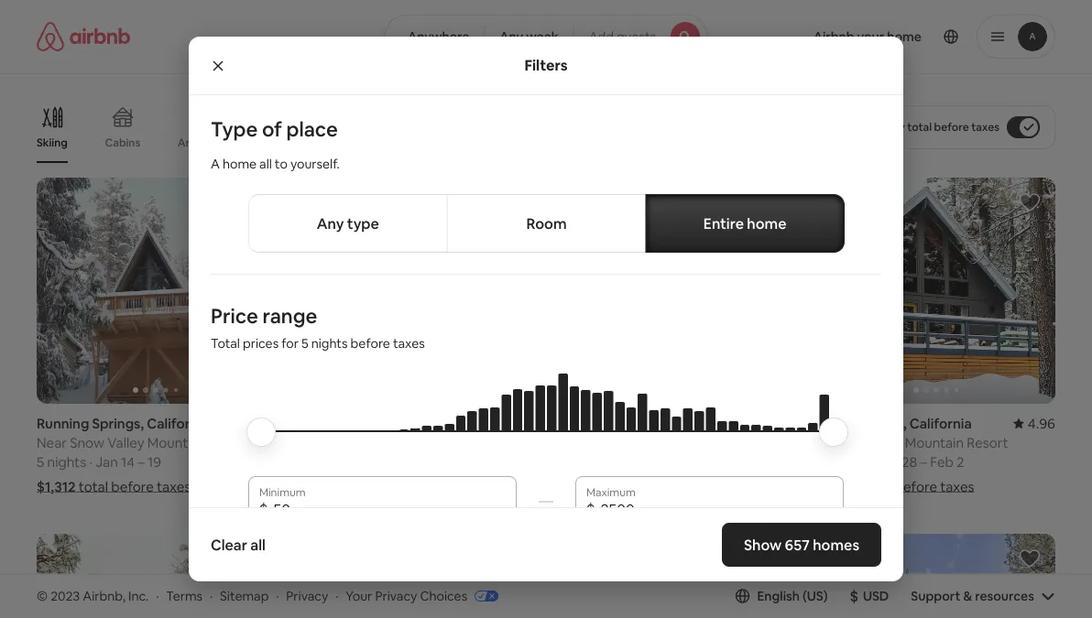 Task type: locate. For each thing, give the bounding box(es) containing it.
· left your
[[336, 588, 339, 604]]

of left the top on the top left of the page
[[262, 116, 282, 142]]

–
[[138, 453, 145, 471], [921, 453, 927, 471]]

lake, up 28
[[873, 415, 907, 433]]

add to wishlist: idyllwild-pine cove, california image
[[238, 548, 260, 570]]

0 horizontal spatial resort
[[209, 434, 251, 452]]

clear all
[[211, 536, 266, 554]]

usd
[[863, 588, 889, 605]]

terms
[[166, 588, 203, 604]]

1 horizontal spatial bear
[[841, 415, 870, 433]]

$1,792 total before taxes
[[297, 478, 452, 496]]

·
[[89, 453, 92, 471], [156, 588, 159, 604], [210, 588, 213, 604], [276, 588, 279, 604], [336, 588, 339, 604]]

california right "bear,"
[[615, 415, 677, 433]]

1 horizontal spatial mountain
[[905, 434, 964, 452]]

total
[[211, 335, 240, 352]]

2 lake, from the left
[[873, 415, 907, 433]]

terms link
[[166, 588, 203, 604]]

room
[[526, 214, 567, 233]]

of
[[262, 116, 282, 142], [306, 136, 317, 150]]

4.94 out of 5 average rating image
[[753, 415, 795, 433]]

0 vertical spatial any
[[500, 28, 523, 45]]

1 horizontal spatial nights
[[311, 335, 348, 352]]

2 mountain from the left
[[905, 434, 964, 452]]

before
[[934, 120, 969, 134], [351, 335, 390, 352], [111, 478, 154, 496], [373, 478, 415, 496], [634, 478, 676, 496], [895, 478, 937, 496]]

1 horizontal spatial of
[[306, 136, 317, 150]]

$ down $2,215
[[586, 500, 595, 518]]

1 horizontal spatial show
[[744, 536, 782, 554]]

entire home button
[[645, 194, 845, 253]]

1 horizontal spatial –
[[921, 453, 927, 471]]

nights up $1,312
[[47, 453, 86, 471]]

add to wishlist: big bear, california image
[[759, 192, 781, 214], [759, 548, 781, 570]]

– left 19
[[138, 453, 145, 471]]

$ text field
[[601, 500, 833, 518]]

any type button
[[248, 194, 448, 253]]

1 horizontal spatial near
[[817, 434, 848, 452]]

– inside the running springs, california near snow valley mountain resort 5 nights · jan 14 – 19 $1,312 total before taxes
[[138, 453, 145, 471]]

1 horizontal spatial resort
[[967, 434, 1009, 452]]

0 horizontal spatial any
[[317, 214, 344, 233]]

before up $ text field
[[634, 478, 676, 496]]

mountain
[[147, 434, 206, 452], [905, 434, 964, 452]]

choices
[[420, 588, 467, 604]]

amazing
[[178, 135, 223, 150]]

total for $1,792
[[340, 478, 370, 496]]

big for big bear, california
[[557, 415, 577, 433]]

california up feb
[[910, 415, 972, 433]]

bear up $1,792 in the left of the page
[[320, 415, 350, 433]]

1 horizontal spatial jan
[[876, 453, 899, 471]]

total right $2,215
[[601, 478, 631, 496]]

privacy right your
[[375, 588, 417, 604]]

0 vertical spatial add to wishlist: big bear, california image
[[759, 192, 781, 214]]

none search field containing anywhere
[[385, 15, 708, 59]]

any type
[[317, 214, 379, 233]]

california inside the running springs, california near snow valley mountain resort 5 nights · jan 14 – 19 $1,312 total before taxes
[[147, 415, 209, 433]]

lake,
[[353, 415, 386, 433], [873, 415, 907, 433]]

before for $1,792
[[373, 478, 415, 496]]

entire home
[[704, 214, 787, 233]]

before down the 'jan 28 – feb 2'
[[895, 478, 937, 496]]

4.94
[[768, 415, 795, 433]]

filters
[[525, 56, 568, 75]]

add to wishlist: big bear, california image left 657
[[759, 548, 781, 570]]

taxes
[[972, 120, 1000, 134], [393, 335, 425, 352], [157, 478, 191, 496], [418, 478, 452, 496], [679, 478, 713, 496], [940, 478, 975, 496]]

lake, up '$1,792 total before taxes'
[[353, 415, 386, 433]]

jan left the 14
[[95, 453, 118, 471]]

$1,792
[[297, 478, 337, 496]]

show left map
[[504, 507, 537, 524]]

1 – from the left
[[138, 453, 145, 471]]

0 horizontal spatial –
[[138, 453, 145, 471]]

5 right 'for'
[[301, 335, 309, 352]]

1 jan from the left
[[95, 453, 118, 471]]

privacy link
[[286, 588, 328, 604]]

jan left 28
[[876, 453, 899, 471]]

any
[[500, 28, 523, 45], [317, 214, 344, 233]]

before inside price range total prices for 5 nights before taxes
[[351, 335, 390, 352]]

show inside the show map button
[[504, 507, 537, 524]]

2 horizontal spatial nights
[[828, 453, 867, 471]]

springs,
[[92, 415, 144, 433]]

world
[[340, 136, 369, 150]]

of left the
[[306, 136, 317, 150]]

0 horizontal spatial of
[[262, 116, 282, 142]]

place
[[286, 116, 338, 142]]

1 vertical spatial add to wishlist: big bear, california image
[[759, 548, 781, 570]]

tab list
[[248, 194, 845, 253]]

total
[[907, 120, 932, 134], [79, 478, 108, 496], [340, 478, 370, 496], [601, 478, 631, 496], [862, 478, 892, 496]]

total right the $1,666
[[862, 478, 892, 496]]

1 resort from the left
[[209, 434, 251, 452]]

show 657 homes link
[[722, 523, 882, 567]]

1 vertical spatial show
[[744, 536, 782, 554]]

valley
[[107, 434, 144, 452]]

None search field
[[385, 15, 708, 59]]

show for show map
[[504, 507, 537, 524]]

california up 19
[[147, 415, 209, 433]]

5 up $1,312
[[37, 453, 44, 471]]

1 vertical spatial home
[[747, 214, 787, 233]]

2
[[957, 453, 965, 471]]

mountain up feb
[[905, 434, 964, 452]]

all inside button
[[250, 536, 266, 554]]

taxes for $1,792 total before taxes
[[418, 478, 452, 496]]

mountain inside big bear lake, california near big bear mountain resort
[[905, 434, 964, 452]]

total right $1,312
[[79, 478, 108, 496]]

taxes inside price range total prices for 5 nights before taxes
[[393, 335, 425, 352]]

0 horizontal spatial bear
[[320, 415, 350, 433]]

most stays cost more than $875 per night. image
[[263, 374, 829, 485]]

nights inside price range total prices for 5 nights before taxes
[[311, 335, 348, 352]]

total right $1,792 in the left of the page
[[340, 478, 370, 496]]

lake, for big bear lake, california near big bear mountain resort
[[873, 415, 907, 433]]

of inside filters dialog
[[262, 116, 282, 142]]

before for $1,666
[[895, 478, 937, 496]]

taxes inside the running springs, california near snow valley mountain resort 5 nights · jan 14 – 19 $1,312 total before taxes
[[157, 478, 191, 496]]

$ for $ text field
[[586, 500, 595, 518]]

type
[[211, 116, 258, 142]]

nights inside the running springs, california near snow valley mountain resort 5 nights · jan 14 – 19 $1,312 total before taxes
[[47, 453, 86, 471]]

1 mountain from the left
[[147, 434, 206, 452]]

home right entire
[[747, 214, 787, 233]]

near up 5 nights
[[817, 434, 848, 452]]

2 resort from the left
[[967, 434, 1009, 452]]

1 near from the left
[[37, 434, 67, 452]]

clear all button
[[202, 527, 275, 564]]

running springs, california near snow valley mountain resort 5 nights · jan 14 – 19 $1,312 total before taxes
[[37, 415, 251, 496]]

1 privacy from the left
[[286, 588, 328, 604]]

add to wishlist: big bear, california image up entire home
[[759, 192, 781, 214]]

4.96 out of 5 average rating image
[[1013, 415, 1056, 433]]

skiing
[[37, 136, 68, 150]]

any for any type
[[317, 214, 344, 233]]

price range total prices for 5 nights before taxes
[[211, 303, 425, 352]]

support & resources button
[[911, 588, 1056, 605]]

0 vertical spatial home
[[223, 156, 257, 172]]

clear
[[211, 536, 247, 554]]

your privacy choices
[[346, 588, 467, 604]]

0 horizontal spatial home
[[223, 156, 257, 172]]

– right 28
[[921, 453, 927, 471]]

lake, inside big bear lake, california near big bear mountain resort
[[873, 415, 907, 433]]

· right terms
[[210, 588, 213, 604]]

1 horizontal spatial 5
[[301, 335, 309, 352]]

0 horizontal spatial mountain
[[147, 434, 206, 452]]

$1,666
[[817, 478, 859, 496]]

taxes for $1,666 total before taxes
[[940, 478, 975, 496]]

show for show 657 homes
[[744, 536, 782, 554]]

$
[[259, 500, 268, 518], [586, 500, 595, 518], [850, 587, 859, 606]]

$ for $ text box
[[259, 500, 268, 518]]

total right display in the right of the page
[[907, 120, 932, 134]]

jan inside the running springs, california near snow valley mountain resort 5 nights · jan 14 – 19 $1,312 total before taxes
[[95, 453, 118, 471]]

big bear lake, california near big bear mountain resort
[[817, 415, 1009, 452]]

show inside show 657 homes link
[[744, 536, 782, 554]]

california up '$1,792 total before taxes'
[[389, 415, 452, 433]]

home down views
[[223, 156, 257, 172]]

0 horizontal spatial jan
[[95, 453, 118, 471]]

1 vertical spatial all
[[250, 536, 266, 554]]

1 add to wishlist: big bear, california image from the top
[[759, 192, 781, 214]]

any left "week"
[[500, 28, 523, 45]]

bear,
[[580, 415, 612, 433]]

jan
[[95, 453, 118, 471], [876, 453, 899, 471]]

1 horizontal spatial privacy
[[375, 588, 417, 604]]

0 horizontal spatial nights
[[47, 453, 86, 471]]

2 privacy from the left
[[375, 588, 417, 604]]

show left 657
[[744, 536, 782, 554]]

before down the 14
[[111, 478, 154, 496]]

big for big bear lake, california
[[297, 415, 317, 433]]

california
[[147, 415, 209, 433], [389, 415, 452, 433], [615, 415, 677, 433], [910, 415, 972, 433]]

any left type
[[317, 214, 344, 233]]

feb
[[930, 453, 954, 471]]

group
[[37, 92, 741, 163], [37, 178, 275, 404], [297, 178, 535, 404], [557, 178, 795, 404], [817, 178, 1056, 404], [37, 534, 275, 619], [297, 534, 535, 619], [557, 534, 795, 619], [817, 534, 1056, 619]]

2 horizontal spatial $
[[850, 587, 859, 606]]

before up big bear lake, california
[[351, 335, 390, 352]]

1 lake, from the left
[[353, 415, 386, 433]]

2 near from the left
[[817, 434, 848, 452]]

4.98 out of 5 average rating image
[[493, 415, 535, 433]]

nights
[[311, 335, 348, 352], [47, 453, 86, 471], [828, 453, 867, 471]]

group containing amazing views
[[37, 92, 741, 163]]

1 horizontal spatial lake,
[[873, 415, 907, 433]]

1 vertical spatial any
[[317, 214, 344, 233]]

room button
[[447, 194, 646, 253]]

price
[[211, 303, 258, 329]]

before inside the running springs, california near snow valley mountain resort 5 nights · jan 14 – 19 $1,312 total before taxes
[[111, 478, 154, 496]]

$ usd
[[850, 587, 889, 606]]

bear
[[320, 415, 350, 433], [841, 415, 870, 433], [873, 434, 902, 452]]

0 horizontal spatial 5
[[37, 453, 44, 471]]

entire
[[704, 214, 744, 233]]

bear up 28
[[873, 434, 902, 452]]

1 horizontal spatial any
[[500, 28, 523, 45]]

anywhere
[[408, 28, 469, 45]]

privacy left your
[[286, 588, 328, 604]]

english (us) button
[[735, 588, 828, 605]]

tab list containing any type
[[248, 194, 845, 253]]

filters dialog
[[189, 37, 904, 619]]

top
[[284, 136, 304, 150]]

english
[[757, 588, 800, 605]]

0 horizontal spatial lake,
[[353, 415, 386, 433]]

any week button
[[484, 15, 574, 59]]

5
[[301, 335, 309, 352], [37, 453, 44, 471], [817, 453, 825, 471]]

0 horizontal spatial privacy
[[286, 588, 328, 604]]

home for entire
[[747, 214, 787, 233]]

5 up the $1,666
[[817, 453, 825, 471]]

· right the inc. on the bottom left of the page
[[156, 588, 159, 604]]

before up $ text box
[[373, 478, 415, 496]]

0 horizontal spatial near
[[37, 434, 67, 452]]

1 horizontal spatial home
[[747, 214, 787, 233]]

2 horizontal spatial bear
[[873, 434, 902, 452]]

to
[[275, 156, 288, 172]]

total inside the running springs, california near snow valley mountain resort 5 nights · jan 14 – 19 $1,312 total before taxes
[[79, 478, 108, 496]]

privacy
[[286, 588, 328, 604], [375, 588, 417, 604]]

home inside button
[[747, 214, 787, 233]]

· down 'snow'
[[89, 453, 92, 471]]

any inside button
[[500, 28, 523, 45]]

running
[[37, 415, 89, 433]]

show
[[504, 507, 537, 524], [744, 536, 782, 554]]

bear for big bear lake, california near big bear mountain resort
[[841, 415, 870, 433]]

all
[[259, 156, 272, 172], [250, 536, 266, 554]]

all right clear
[[250, 536, 266, 554]]

add
[[589, 28, 614, 45]]

$ left usd
[[850, 587, 859, 606]]

mountain up 19
[[147, 434, 206, 452]]

yourself.
[[290, 156, 340, 172]]

near down running
[[37, 434, 67, 452]]

1 horizontal spatial $
[[586, 500, 595, 518]]

jan 28 – feb 2
[[876, 453, 965, 471]]

all left to
[[259, 156, 272, 172]]

$ up clear all
[[259, 500, 268, 518]]

$1,666 total before taxes
[[817, 478, 975, 496]]

big
[[297, 415, 317, 433], [557, 415, 577, 433], [817, 415, 838, 433], [851, 434, 870, 452]]

homes
[[813, 536, 860, 554]]

resources
[[975, 588, 1035, 605]]

week
[[526, 28, 559, 45]]

nights right 'for'
[[311, 335, 348, 352]]

· inside the running springs, california near snow valley mountain resort 5 nights · jan 14 – 19 $1,312 total before taxes
[[89, 453, 92, 471]]

home
[[223, 156, 257, 172], [747, 214, 787, 233]]

1 california from the left
[[147, 415, 209, 433]]

nights up the $1,666
[[828, 453, 867, 471]]

0 horizontal spatial $
[[259, 500, 268, 518]]

0 horizontal spatial show
[[504, 507, 537, 524]]

3 california from the left
[[615, 415, 677, 433]]

4 california from the left
[[910, 415, 972, 433]]

0 vertical spatial show
[[504, 507, 537, 524]]

before right display in the right of the page
[[934, 120, 969, 134]]

4.95
[[247, 415, 275, 433]]

bear up 5 nights
[[841, 415, 870, 433]]

any inside button
[[317, 214, 344, 233]]



Task type: vqa. For each thing, say whether or not it's contained in the screenshot.
the anywhere
yes



Task type: describe. For each thing, give the bounding box(es) containing it.
sitemap link
[[220, 588, 269, 604]]

your privacy choices link
[[346, 588, 499, 606]]

anywhere button
[[385, 15, 485, 59]]

map
[[540, 507, 567, 524]]

amazing views
[[178, 135, 255, 150]]

big for big bear lake, california near big bear mountain resort
[[817, 415, 838, 433]]

0 vertical spatial all
[[259, 156, 272, 172]]

5 inside price range total prices for 5 nights before taxes
[[301, 335, 309, 352]]

tab list inside filters dialog
[[248, 194, 845, 253]]

the
[[320, 136, 337, 150]]

resort inside the running springs, california near snow valley mountain resort 5 nights · jan 14 – 19 $1,312 total before taxes
[[209, 434, 251, 452]]

terms · sitemap · privacy ·
[[166, 588, 339, 604]]

5 nights
[[817, 453, 867, 471]]

cabins
[[105, 136, 140, 150]]

lake, for big bear lake, california
[[353, 415, 386, 433]]

taxes for $2,215 total before taxes
[[679, 478, 713, 496]]

total for display
[[907, 120, 932, 134]]

big bear, california
[[557, 415, 677, 433]]

profile element
[[730, 0, 1056, 73]]

display
[[868, 120, 905, 134]]

2 california from the left
[[389, 415, 452, 433]]

$2,215 total before taxes
[[557, 478, 713, 496]]

near inside big bear lake, california near big bear mountain resort
[[817, 434, 848, 452]]

4.96
[[1028, 415, 1056, 433]]

before for $2,215
[[634, 478, 676, 496]]

any week
[[500, 28, 559, 45]]

19
[[148, 453, 161, 471]]

add guests
[[589, 28, 656, 45]]

any for any week
[[500, 28, 523, 45]]

a
[[211, 156, 220, 172]]

28
[[902, 453, 918, 471]]

2 jan from the left
[[876, 453, 899, 471]]

2 – from the left
[[921, 453, 927, 471]]

type
[[347, 214, 379, 233]]

guests
[[617, 28, 656, 45]]

2 horizontal spatial 5
[[817, 453, 825, 471]]

show 657 homes
[[744, 536, 860, 554]]

657
[[785, 536, 810, 554]]

resort inside big bear lake, california near big bear mountain resort
[[967, 434, 1009, 452]]

&
[[964, 588, 972, 605]]

support
[[911, 588, 961, 605]]

a home all to yourself.
[[211, 156, 340, 172]]

· left privacy link
[[276, 588, 279, 604]]

4.98
[[507, 415, 535, 433]]

for
[[281, 335, 299, 352]]

california inside big bear lake, california near big bear mountain resort
[[910, 415, 972, 433]]

total for $2,215
[[601, 478, 631, 496]]

of for the
[[306, 136, 317, 150]]

type of place
[[211, 116, 338, 142]]

of for place
[[262, 116, 282, 142]]

range
[[262, 303, 317, 329]]

$1,312
[[37, 478, 76, 496]]

display total before taxes
[[868, 120, 1000, 134]]

add to wishlist: big bear lake, california image
[[1019, 192, 1041, 214]]

prices
[[243, 335, 279, 352]]

$2,215
[[557, 478, 598, 496]]

snow
[[70, 434, 104, 452]]

5 inside the running springs, california near snow valley mountain resort 5 nights · jan 14 – 19 $1,312 total before taxes
[[37, 453, 44, 471]]

airbnb,
[[83, 588, 126, 604]]

©
[[37, 588, 48, 604]]

show map
[[504, 507, 567, 524]]

views
[[226, 135, 255, 150]]

near inside the running springs, california near snow valley mountain resort 5 nights · jan 14 – 19 $1,312 total before taxes
[[37, 434, 67, 452]]

bear for big bear lake, california
[[320, 415, 350, 433]]

14
[[121, 453, 135, 471]]

add to wishlist: pine mountain club, california image
[[1019, 548, 1041, 570]]

home for a
[[223, 156, 257, 172]]

top of the world
[[284, 136, 369, 150]]

$ text field
[[274, 500, 506, 518]]

add guests button
[[573, 15, 708, 59]]

english (us)
[[757, 588, 828, 605]]

support & resources
[[911, 588, 1035, 605]]

(us)
[[803, 588, 828, 605]]

add to wishlist: running springs, california image
[[238, 192, 260, 214]]

add to wishlist: big bear lake, california image
[[499, 192, 521, 214]]

inc.
[[128, 588, 149, 604]]

your
[[346, 588, 372, 604]]

mountain inside the running springs, california near snow valley mountain resort 5 nights · jan 14 – 19 $1,312 total before taxes
[[147, 434, 206, 452]]

2 add to wishlist: big bear, california image from the top
[[759, 548, 781, 570]]

4.95 out of 5 average rating image
[[233, 415, 275, 433]]

taxes for display total before taxes
[[972, 120, 1000, 134]]

big bear lake, california
[[297, 415, 452, 433]]

total for $1,666
[[862, 478, 892, 496]]

sitemap
[[220, 588, 269, 604]]

2023
[[51, 588, 80, 604]]

before for display
[[934, 120, 969, 134]]



